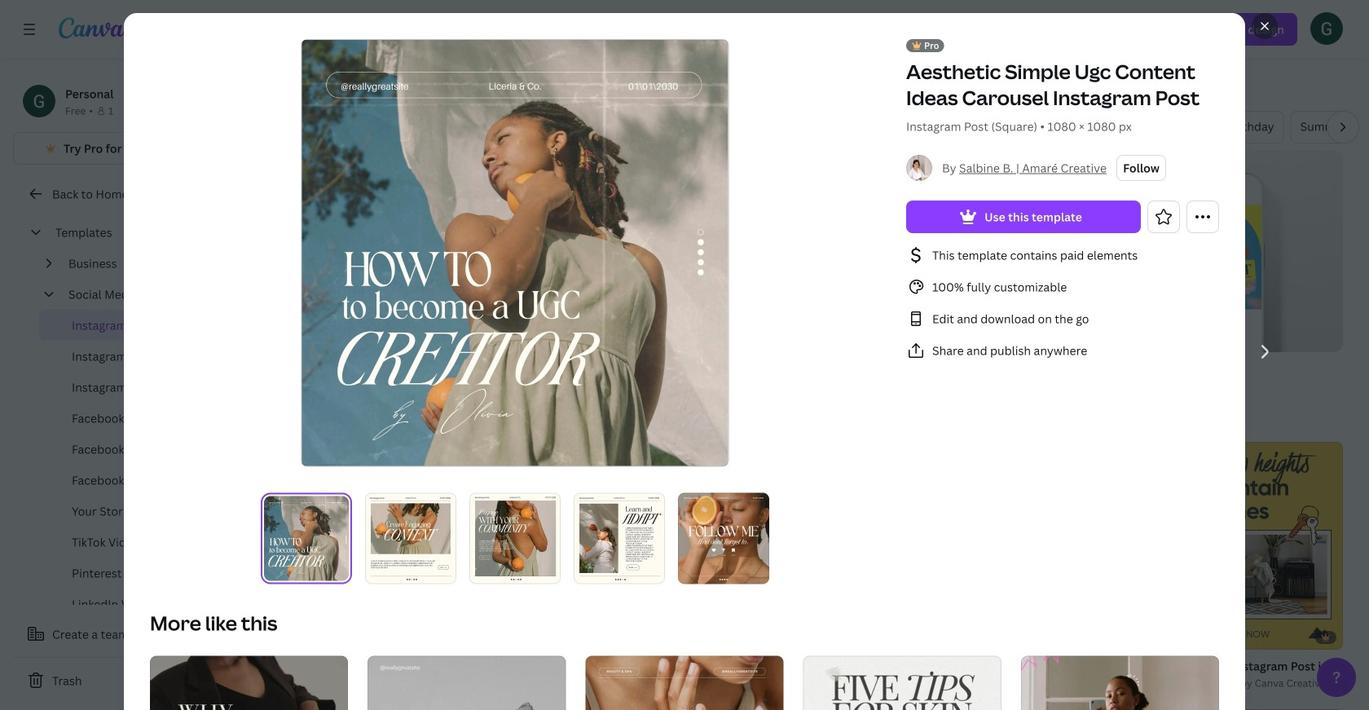Task type: vqa. For each thing, say whether or not it's contained in the screenshot.
search box
yes



Task type: locate. For each thing, give the bounding box(es) containing it.
None search field
[[727, 13, 1076, 46]]

group
[[680, 710, 888, 710]]

1 filter options selected element
[[317, 381, 333, 397]]

list
[[907, 245, 1220, 360]]

modern aesthetic virtual assistant carousel instagram post image
[[680, 442, 888, 650], [150, 656, 348, 710]]

create a blank instagram post element
[[225, 442, 433, 650]]

black and white elegant aesthetic fine what post on social media instagram carousel post image
[[368, 656, 566, 710]]

0 vertical spatial modern aesthetic virtual assistant carousel instagram post image
[[680, 442, 888, 650]]

aesthetic simple ugc content ideas carousel instagram post image
[[302, 40, 728, 466], [453, 442, 661, 650], [261, 493, 352, 584], [365, 493, 457, 584], [470, 493, 561, 584], [574, 493, 665, 584], [678, 493, 770, 584]]

1 horizontal spatial modern aesthetic virtual assistant carousel instagram post image
[[680, 442, 888, 650]]

1 vertical spatial modern aesthetic virtual assistant carousel instagram post image
[[150, 656, 348, 710]]

instagram post templates image
[[1074, 150, 1344, 352], [1159, 205, 1262, 309]]



Task type: describe. For each thing, give the bounding box(es) containing it.
cream and white classic neutral skincare tips carousel instagram post image
[[804, 656, 1002, 710]]

white playful illustrative scribble creative instagram carousel post image
[[1022, 656, 1220, 710]]

top level navigation element
[[144, 13, 688, 46]]

real estate instagram post in yellow terracotta brown hand finished style image
[[1136, 442, 1344, 650]]

0 horizontal spatial modern aesthetic virtual assistant carousel instagram post image
[[150, 656, 348, 710]]

aesthetic simple summer skin care tips carousel instagram post image
[[586, 656, 784, 710]]



